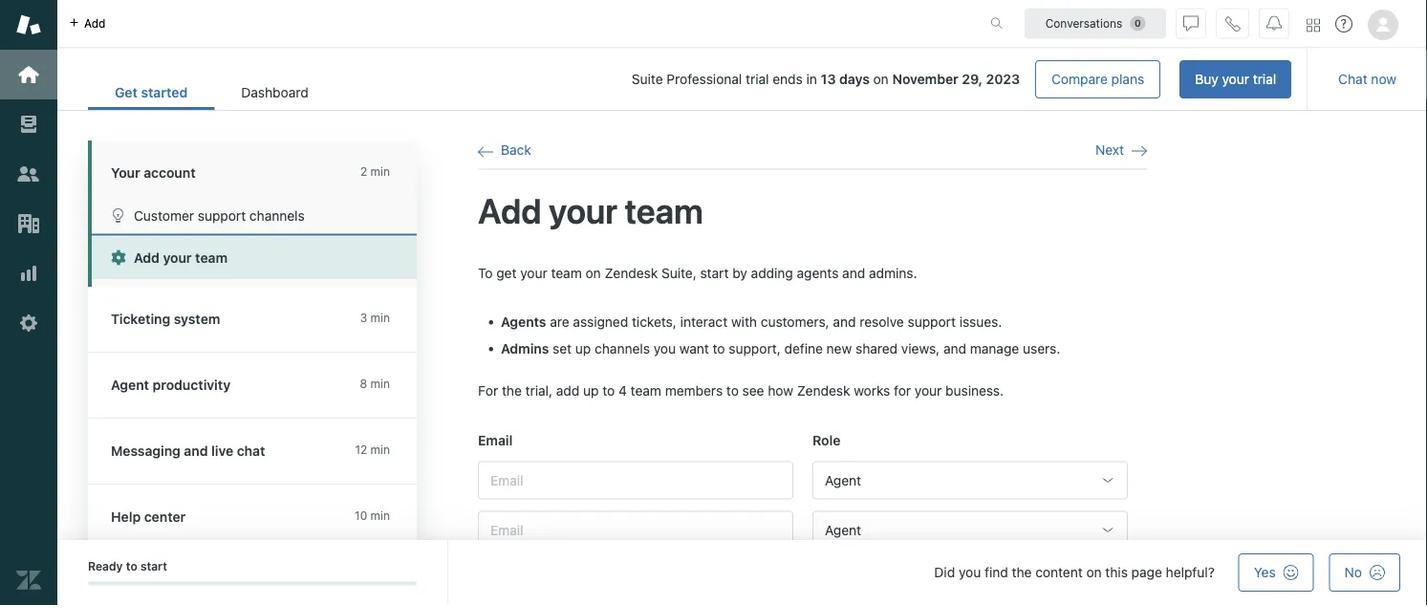 Task type: locate. For each thing, give the bounding box(es) containing it.
add
[[478, 190, 542, 231], [134, 250, 160, 266]]

13
[[821, 71, 836, 87]]

min inside the messaging and live chat heading
[[371, 443, 390, 457]]

messaging
[[111, 443, 181, 459]]

you
[[654, 341, 676, 357], [959, 565, 981, 580]]

zendesk right "how"
[[797, 383, 850, 399]]

channels inside button
[[250, 207, 305, 223]]

min inside ticketing system heading
[[371, 311, 390, 325]]

agents
[[797, 265, 839, 281]]

help center heading
[[88, 485, 436, 551]]

start
[[700, 265, 729, 281], [140, 560, 167, 573]]

0 horizontal spatial the
[[502, 383, 522, 399]]

in
[[807, 71, 817, 87]]

0 horizontal spatial add
[[84, 17, 106, 30]]

1 min from the top
[[371, 165, 390, 178]]

business.
[[946, 383, 1004, 399]]

trial
[[1253, 71, 1277, 87], [746, 71, 769, 87]]

start inside "footer"
[[140, 560, 167, 573]]

2 trial from the left
[[746, 71, 769, 87]]

and left live
[[184, 443, 208, 459]]

email
[[478, 432, 513, 448]]

min inside help center heading
[[371, 509, 390, 523]]

8 min
[[360, 377, 390, 391]]

add down customer
[[134, 250, 160, 266]]

for the trial, add up to 4 team members to see how zendesk works for your business.
[[478, 383, 1004, 399]]

messaging and live chat heading
[[88, 419, 436, 485]]

1 vertical spatial zendesk
[[797, 383, 850, 399]]

4 min from the top
[[371, 443, 390, 457]]

messaging and live chat
[[111, 443, 265, 459]]

0 vertical spatial channels
[[250, 207, 305, 223]]

section
[[351, 60, 1292, 98]]

zendesk
[[605, 265, 658, 281], [797, 383, 850, 399]]

footer
[[57, 540, 1428, 605]]

your inside section
[[1222, 71, 1250, 87]]

min right the "2"
[[371, 165, 390, 178]]

add inside region
[[556, 383, 580, 399]]

trial,
[[526, 383, 553, 399]]

0 vertical spatial up
[[576, 341, 591, 357]]

min for ticketing system
[[371, 311, 390, 325]]

for
[[478, 383, 498, 399]]

0 horizontal spatial support
[[198, 207, 246, 223]]

you down tickets,
[[654, 341, 676, 357]]

1 horizontal spatial trial
[[1253, 71, 1277, 87]]

0 vertical spatial zendesk
[[605, 265, 658, 281]]

min
[[371, 165, 390, 178], [371, 311, 390, 325], [371, 377, 390, 391], [371, 443, 390, 457], [371, 509, 390, 523]]

add your team inside content-title region
[[478, 190, 703, 231]]

admins set up channels you want to support, define new shared views, and manage users.
[[501, 341, 1061, 357]]

trial for professional
[[746, 71, 769, 87]]

up left the "4"
[[583, 383, 599, 399]]

did you find the content on this page helpful?
[[935, 565, 1215, 580]]

1 vertical spatial add
[[556, 383, 580, 399]]

channels up "add your team" button
[[250, 207, 305, 223]]

zendesk image
[[16, 568, 41, 593]]

min right 10
[[371, 509, 390, 523]]

next
[[1096, 142, 1124, 158]]

adding
[[751, 265, 793, 281]]

trial left ends
[[746, 71, 769, 87]]

back
[[501, 142, 531, 158]]

1 horizontal spatial add
[[556, 383, 580, 399]]

0 vertical spatial agent
[[111, 377, 149, 393]]

0 vertical spatial agent button
[[813, 461, 1128, 499]]

add your team
[[478, 190, 703, 231], [134, 250, 228, 266]]

2 horizontal spatial on
[[1087, 565, 1102, 580]]

support
[[198, 207, 246, 223], [908, 314, 956, 330]]

1 vertical spatial add
[[134, 250, 160, 266]]

team right the "4"
[[631, 383, 662, 399]]

5 min from the top
[[371, 509, 390, 523]]

you right the did on the bottom of the page
[[959, 565, 981, 580]]

set
[[553, 341, 572, 357]]

footer containing did you find the content on this page helpful?
[[57, 540, 1428, 605]]

1 email field from the top
[[478, 461, 794, 499]]

add down back button
[[478, 190, 542, 231]]

the right find
[[1012, 565, 1032, 580]]

content
[[1036, 565, 1083, 580]]

ticketing
[[111, 311, 170, 327]]

0 horizontal spatial channels
[[250, 207, 305, 223]]

0 horizontal spatial add your team
[[134, 250, 228, 266]]

and
[[843, 265, 866, 281], [833, 314, 856, 330], [944, 341, 967, 357], [184, 443, 208, 459]]

reporting image
[[16, 261, 41, 286]]

1 agent button from the top
[[813, 461, 1128, 499]]

support up "add your team" button
[[198, 207, 246, 223]]

and right views,
[[944, 341, 967, 357]]

start left by in the right top of the page
[[700, 265, 729, 281]]

to get your team on zendesk suite, start by adding agents and admins.
[[478, 265, 918, 281]]

to right the 'ready'
[[126, 560, 137, 573]]

trial down notifications icon
[[1253, 71, 1277, 87]]

min inside 'agent productivity' heading
[[371, 377, 390, 391]]

0 vertical spatial you
[[654, 341, 676, 357]]

2 agent button from the top
[[813, 511, 1128, 549]]

team down customer support channels
[[195, 250, 228, 266]]

helpful?
[[1166, 565, 1215, 580]]

trial for your
[[1253, 71, 1277, 87]]

agent button down business.
[[813, 461, 1128, 499]]

page
[[1132, 565, 1163, 580]]

0 vertical spatial add your team
[[478, 190, 703, 231]]

your account
[[111, 165, 196, 181]]

1 horizontal spatial support
[[908, 314, 956, 330]]

content-title region
[[478, 189, 1147, 233]]

min inside 'your account' heading
[[371, 165, 390, 178]]

you inside "footer"
[[959, 565, 981, 580]]

to
[[478, 265, 493, 281]]

0 horizontal spatial trial
[[746, 71, 769, 87]]

to left the "4"
[[603, 383, 615, 399]]

0 vertical spatial the
[[502, 383, 522, 399]]

notifications image
[[1267, 16, 1282, 31]]

works
[[854, 383, 891, 399]]

0 vertical spatial support
[[198, 207, 246, 223]]

1 horizontal spatial start
[[700, 265, 729, 281]]

channels down assigned
[[595, 341, 650, 357]]

4
[[619, 383, 627, 399]]

admins
[[501, 341, 549, 357]]

3 min from the top
[[371, 377, 390, 391]]

professional
[[667, 71, 742, 87]]

min right 12
[[371, 443, 390, 457]]

0 vertical spatial start
[[700, 265, 729, 281]]

1 vertical spatial channels
[[595, 341, 650, 357]]

new
[[827, 341, 852, 357]]

support inside button
[[198, 207, 246, 223]]

trial inside button
[[1253, 71, 1277, 87]]

1 vertical spatial add your team
[[134, 250, 228, 266]]

button displays agent's chat status as invisible. image
[[1184, 16, 1199, 31]]

region
[[478, 263, 1147, 605]]

0 horizontal spatial start
[[140, 560, 167, 573]]

your
[[1222, 71, 1250, 87], [549, 190, 618, 231], [163, 250, 192, 266], [520, 265, 548, 281], [915, 383, 942, 399]]

zendesk support image
[[16, 12, 41, 37]]

add your team inside button
[[134, 250, 228, 266]]

add right trial,
[[556, 383, 580, 399]]

1 vertical spatial the
[[1012, 565, 1032, 580]]

agent button
[[813, 461, 1128, 499], [813, 511, 1128, 549]]

agent button up the did on the bottom of the page
[[813, 511, 1128, 549]]

add right zendesk support icon
[[84, 17, 106, 30]]

0 vertical spatial on
[[874, 71, 889, 87]]

0 vertical spatial email field
[[478, 461, 794, 499]]

1 vertical spatial email field
[[478, 511, 794, 549]]

agent for 1st email field from the top
[[825, 472, 862, 488]]

and right agents
[[843, 265, 866, 281]]

on right days on the right top of page
[[874, 71, 889, 87]]

min for your account
[[371, 165, 390, 178]]

1 horizontal spatial channels
[[595, 341, 650, 357]]

on left this
[[1087, 565, 1102, 580]]

team up suite,
[[625, 190, 703, 231]]

region containing to get your team on zendesk suite, start by adding agents and admins.
[[478, 263, 1147, 605]]

29,
[[962, 71, 983, 87]]

compare plans
[[1052, 71, 1145, 87]]

1 horizontal spatial add
[[478, 190, 542, 231]]

1 vertical spatial you
[[959, 565, 981, 580]]

up
[[576, 341, 591, 357], [583, 383, 599, 399]]

1 trial from the left
[[1253, 71, 1277, 87]]

0 horizontal spatial zendesk
[[605, 265, 658, 281]]

1 horizontal spatial the
[[1012, 565, 1032, 580]]

system
[[174, 311, 220, 327]]

1 horizontal spatial add your team
[[478, 190, 703, 231]]

add inside dropdown button
[[84, 17, 106, 30]]

the
[[502, 383, 522, 399], [1012, 565, 1032, 580]]

no
[[1345, 565, 1363, 580]]

2 min from the top
[[371, 311, 390, 325]]

1 vertical spatial support
[[908, 314, 956, 330]]

min for help center
[[371, 509, 390, 523]]

channels
[[250, 207, 305, 223], [595, 341, 650, 357]]

support inside region
[[908, 314, 956, 330]]

up right set
[[576, 341, 591, 357]]

add inside button
[[134, 250, 160, 266]]

1 vertical spatial start
[[140, 560, 167, 573]]

0 horizontal spatial add
[[134, 250, 160, 266]]

8
[[360, 377, 367, 391]]

did
[[935, 565, 955, 580]]

buy your trial button
[[1180, 60, 1292, 98]]

tab list
[[88, 75, 335, 110]]

now
[[1372, 71, 1397, 87]]

ready to start
[[88, 560, 167, 573]]

1 horizontal spatial on
[[874, 71, 889, 87]]

support,
[[729, 341, 781, 357]]

add
[[84, 17, 106, 30], [556, 383, 580, 399]]

1 vertical spatial on
[[586, 265, 601, 281]]

zendesk left suite,
[[605, 265, 658, 281]]

0 vertical spatial add
[[478, 190, 542, 231]]

to
[[713, 341, 725, 357], [603, 383, 615, 399], [727, 383, 739, 399], [126, 560, 137, 573]]

on up assigned
[[586, 265, 601, 281]]

start right the 'ready'
[[140, 560, 167, 573]]

1 vertical spatial agent
[[825, 472, 862, 488]]

0 vertical spatial add
[[84, 17, 106, 30]]

1 horizontal spatial you
[[959, 565, 981, 580]]

min right the 3 at bottom left
[[371, 311, 390, 325]]

0 horizontal spatial you
[[654, 341, 676, 357]]

min right 8
[[371, 377, 390, 391]]

1 vertical spatial up
[[583, 383, 599, 399]]

agent
[[111, 377, 149, 393], [825, 472, 862, 488], [825, 522, 862, 538]]

role
[[813, 432, 841, 448]]

2 vertical spatial agent
[[825, 522, 862, 538]]

support up views,
[[908, 314, 956, 330]]

agent button for 2nd email field from the top
[[813, 511, 1128, 549]]

get started image
[[16, 62, 41, 87]]

and inside heading
[[184, 443, 208, 459]]

1 vertical spatial agent button
[[813, 511, 1128, 549]]

3
[[360, 311, 367, 325]]

Email field
[[478, 461, 794, 499], [478, 511, 794, 549]]

min for messaging and live chat
[[371, 443, 390, 457]]

the right the for at bottom left
[[502, 383, 522, 399]]



Task type: describe. For each thing, give the bounding box(es) containing it.
your
[[111, 165, 140, 181]]

productivity
[[153, 377, 231, 393]]

customer support channels button
[[92, 194, 417, 237]]

chat
[[1339, 71, 1368, 87]]

next button
[[1096, 142, 1147, 159]]

the inside region
[[502, 383, 522, 399]]

2 min
[[360, 165, 390, 178]]

customer
[[134, 207, 194, 223]]

and up new
[[833, 314, 856, 330]]

tab list containing get started
[[88, 75, 335, 110]]

help
[[111, 509, 141, 525]]

views image
[[16, 112, 41, 137]]

manage
[[970, 341, 1020, 357]]

to right want
[[713, 341, 725, 357]]

2
[[360, 165, 367, 178]]

conversations button
[[1025, 8, 1167, 39]]

2023
[[986, 71, 1020, 87]]

find
[[985, 565, 1009, 580]]

tickets,
[[632, 314, 677, 330]]

with
[[731, 314, 757, 330]]

admins.
[[869, 265, 918, 281]]

buy your trial
[[1195, 71, 1277, 87]]

buy
[[1195, 71, 1219, 87]]

organizations image
[[16, 211, 41, 236]]

start inside region
[[700, 265, 729, 281]]

center
[[144, 509, 186, 525]]

0 horizontal spatial on
[[586, 265, 601, 281]]

compare
[[1052, 71, 1108, 87]]

get help image
[[1336, 15, 1353, 33]]

you inside region
[[654, 341, 676, 357]]

days
[[840, 71, 870, 87]]

November 29, 2023 text field
[[893, 71, 1020, 87]]

chat now
[[1339, 71, 1397, 87]]

are
[[550, 314, 570, 330]]

2 email field from the top
[[478, 511, 794, 549]]

agents
[[501, 314, 546, 330]]

ticketing system
[[111, 311, 220, 327]]

the inside "footer"
[[1012, 565, 1032, 580]]

10
[[355, 509, 367, 523]]

shared
[[856, 341, 898, 357]]

2 vertical spatial on
[[1087, 565, 1102, 580]]

get
[[497, 265, 517, 281]]

get
[[115, 85, 138, 100]]

no button
[[1330, 554, 1401, 592]]

back button
[[478, 142, 531, 159]]

suite
[[632, 71, 663, 87]]

interact
[[680, 314, 728, 330]]

to inside "footer"
[[126, 560, 137, 573]]

plans
[[1112, 71, 1145, 87]]

yes button
[[1239, 554, 1314, 592]]

customers,
[[761, 314, 830, 330]]

chat now button
[[1324, 60, 1412, 98]]

add your team button
[[92, 237, 417, 279]]

agent for 2nd email field from the top
[[825, 522, 862, 538]]

resolve
[[860, 314, 904, 330]]

suite,
[[662, 265, 697, 281]]

12
[[355, 443, 367, 457]]

section containing compare plans
[[351, 60, 1292, 98]]

progress-bar progress bar
[[88, 582, 417, 586]]

views,
[[902, 341, 940, 357]]

get started
[[115, 85, 188, 100]]

issues.
[[960, 314, 1002, 330]]

agent productivity heading
[[88, 353, 436, 419]]

users.
[[1023, 341, 1061, 357]]

your inside content-title region
[[549, 190, 618, 231]]

compare plans button
[[1036, 60, 1161, 98]]

dashboard
[[241, 85, 309, 100]]

agent inside 'agent productivity' heading
[[111, 377, 149, 393]]

add inside content-title region
[[478, 190, 542, 231]]

started
[[141, 85, 188, 100]]

this
[[1106, 565, 1128, 580]]

conversations
[[1046, 17, 1123, 30]]

by
[[733, 265, 748, 281]]

dashboard tab
[[214, 75, 335, 110]]

define
[[785, 341, 823, 357]]

3 min
[[360, 311, 390, 325]]

12 min
[[355, 443, 390, 457]]

team inside button
[[195, 250, 228, 266]]

members
[[665, 383, 723, 399]]

1 horizontal spatial zendesk
[[797, 383, 850, 399]]

assigned
[[573, 314, 628, 330]]

team up are
[[551, 265, 582, 281]]

to left see
[[727, 383, 739, 399]]

live
[[211, 443, 233, 459]]

channels inside region
[[595, 341, 650, 357]]

your account heading
[[88, 141, 436, 194]]

november
[[893, 71, 959, 87]]

10 min
[[355, 509, 390, 523]]

account
[[144, 165, 196, 181]]

agent button for 1st email field from the top
[[813, 461, 1128, 499]]

ticketing system heading
[[88, 287, 436, 353]]

admin image
[[16, 311, 41, 336]]

add button
[[57, 0, 117, 47]]

team inside content-title region
[[625, 190, 703, 231]]

zendesk products image
[[1307, 19, 1320, 32]]

suite professional trial ends in 13 days on november 29, 2023
[[632, 71, 1020, 87]]

chat
[[237, 443, 265, 459]]

agent productivity
[[111, 377, 231, 393]]

see
[[743, 383, 765, 399]]

min for agent productivity
[[371, 377, 390, 391]]

help center
[[111, 509, 186, 525]]

main element
[[0, 0, 57, 605]]

customers image
[[16, 162, 41, 186]]

customer support channels
[[134, 207, 305, 223]]



Task type: vqa. For each thing, say whether or not it's contained in the screenshot.


